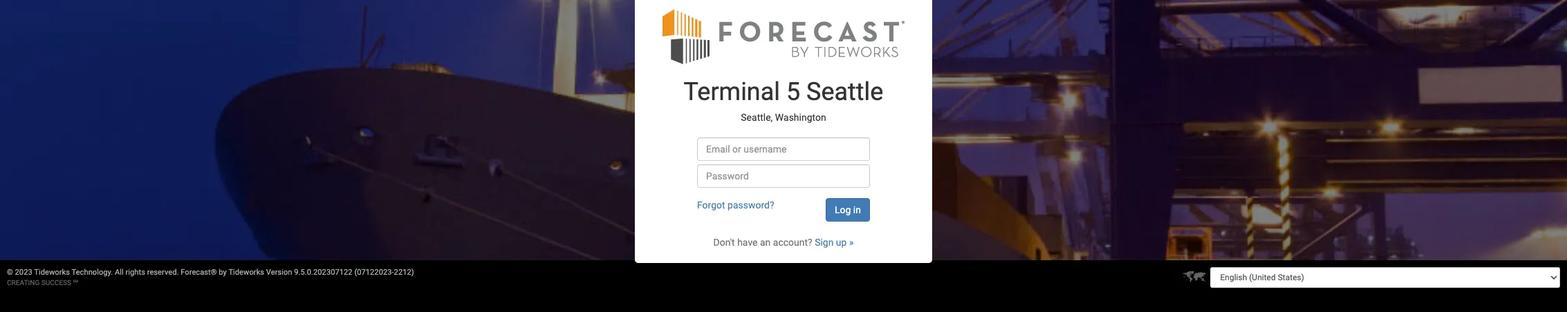 Task type: locate. For each thing, give the bounding box(es) containing it.
℠
[[73, 280, 78, 287]]

sign up » link
[[815, 237, 854, 248]]

0 horizontal spatial tideworks
[[34, 268, 70, 277]]

©
[[7, 268, 13, 277]]

don't have an account? sign up »
[[714, 237, 854, 248]]

9.5.0.202307122
[[294, 268, 353, 277]]

tideworks
[[34, 268, 70, 277], [229, 268, 264, 277]]

»
[[850, 237, 854, 248]]

1 horizontal spatial tideworks
[[229, 268, 264, 277]]

5
[[787, 77, 801, 106]]

2023
[[15, 268, 32, 277]]

reserved.
[[147, 268, 179, 277]]

rights
[[126, 268, 145, 277]]

success
[[41, 280, 71, 287]]

log
[[835, 205, 851, 216]]

up
[[836, 237, 847, 248]]

version
[[266, 268, 292, 277]]

tideworks up success
[[34, 268, 70, 277]]

1 tideworks from the left
[[34, 268, 70, 277]]

creating
[[7, 280, 40, 287]]

have
[[738, 237, 758, 248]]

2212)
[[394, 268, 414, 277]]

tideworks right by
[[229, 268, 264, 277]]

forgot password? link
[[697, 200, 775, 211]]

don't
[[714, 237, 735, 248]]

an
[[760, 237, 771, 248]]

washington
[[775, 112, 827, 123]]

Email or username text field
[[697, 138, 870, 161]]

terminal
[[684, 77, 780, 106]]

forecast® by tideworks image
[[663, 7, 905, 65]]



Task type: describe. For each thing, give the bounding box(es) containing it.
© 2023 tideworks technology. all rights reserved. forecast® by tideworks version 9.5.0.202307122 (07122023-2212) creating success ℠
[[7, 268, 414, 287]]

(07122023-
[[355, 268, 394, 277]]

Password password field
[[697, 165, 870, 188]]

all
[[115, 268, 124, 277]]

forgot
[[697, 200, 726, 211]]

seattle
[[807, 77, 884, 106]]

in
[[854, 205, 861, 216]]

by
[[219, 268, 227, 277]]

2 tideworks from the left
[[229, 268, 264, 277]]

password?
[[728, 200, 775, 211]]

forecast®
[[181, 268, 217, 277]]

terminal 5 seattle seattle, washington
[[684, 77, 884, 123]]

log in button
[[826, 198, 870, 222]]

seattle,
[[741, 112, 773, 123]]

sign
[[815, 237, 834, 248]]

technology.
[[72, 268, 113, 277]]

account?
[[773, 237, 813, 248]]

forgot password? log in
[[697, 200, 861, 216]]



Task type: vqa. For each thing, say whether or not it's contained in the screenshot.
N700'S
no



